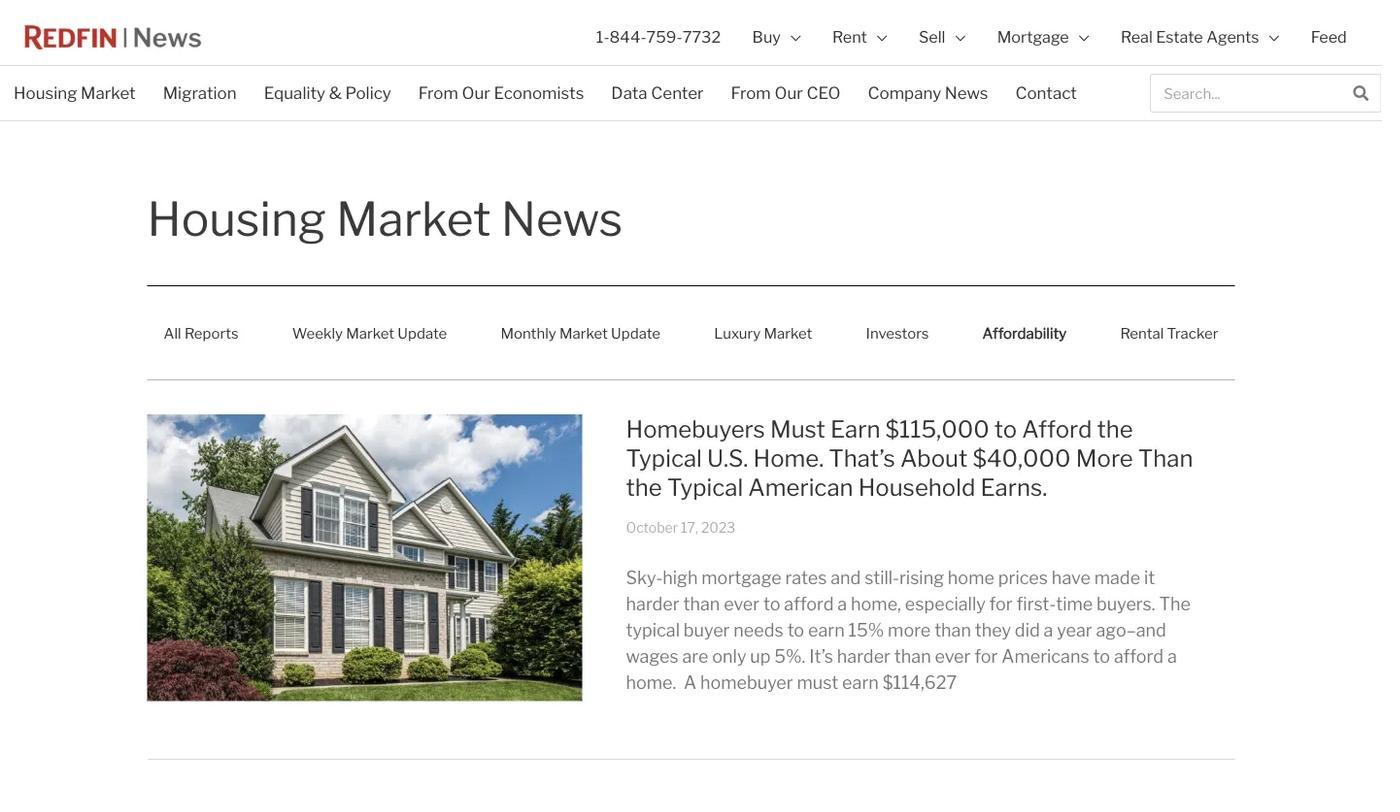 Task type: describe. For each thing, give the bounding box(es) containing it.
rent link
[[817, 0, 903, 75]]

market for luxury market
[[764, 324, 812, 342]]

weekly market update
[[292, 324, 447, 342]]

center
[[651, 83, 704, 103]]

feed link
[[1295, 0, 1363, 75]]

year
[[1057, 620, 1093, 642]]

1 vertical spatial than
[[935, 620, 971, 642]]

affordability
[[983, 324, 1067, 342]]

rental tracker link
[[1104, 311, 1235, 356]]

real estate agents link
[[1105, 0, 1295, 75]]

housing for housing market
[[14, 83, 77, 103]]

market for monthly market update
[[559, 324, 608, 342]]

from our ceo link
[[718, 71, 854, 116]]

earns.
[[981, 474, 1047, 502]]

time
[[1056, 594, 1093, 616]]

from our economists link
[[405, 71, 598, 116]]

0 horizontal spatial the
[[626, 474, 662, 502]]

high
[[663, 568, 698, 589]]

a
[[684, 673, 697, 694]]

real estate agents
[[1121, 28, 1260, 47]]

wages
[[626, 647, 679, 668]]

buy link
[[737, 0, 817, 75]]

company news
[[868, 83, 988, 103]]

all reports link
[[147, 311, 255, 356]]

buy
[[752, 28, 781, 47]]

housing for housing market news
[[147, 190, 326, 247]]

homebuyer
[[700, 673, 793, 694]]

migration link
[[149, 71, 250, 116]]

data center link
[[598, 71, 718, 116]]

it
[[1144, 568, 1155, 589]]

rates
[[785, 568, 827, 589]]

investors link
[[850, 311, 946, 356]]

it's
[[809, 647, 833, 668]]

market for housing market news
[[336, 190, 491, 247]]

sell
[[919, 28, 946, 47]]

needs
[[734, 620, 784, 642]]

october 17, 2023
[[626, 520, 736, 536]]

must
[[797, 673, 839, 694]]

$114,627
[[883, 673, 957, 694]]

rental tracker
[[1121, 324, 1219, 342]]

rental
[[1121, 324, 1164, 342]]

1 vertical spatial news
[[501, 190, 623, 247]]

they
[[975, 620, 1011, 642]]

buyers.
[[1097, 594, 1156, 616]]

$115,000
[[886, 415, 990, 443]]

have
[[1052, 568, 1091, 589]]

1 vertical spatial earn
[[842, 673, 879, 694]]

home.
[[753, 444, 824, 473]]

tracker
[[1167, 324, 1219, 342]]

from our economists
[[418, 83, 584, 103]]

weekly market update link
[[276, 311, 464, 356]]

the
[[1159, 594, 1191, 616]]

sky-high mortgage rates and still-rising home prices have made it harder than ever to afford a home, especially for first-time buyers. the typical buyer needs to earn 15% more than they did a year ago–and wages are only up 5%. it's harder than ever for americans to afford a home.  a homebuyer must earn $114,627
[[626, 568, 1191, 694]]

homebuyers must earn $115,000 to afford the typical u.s. home. that's about $40,000 more than the typical american household earns.
[[626, 415, 1193, 502]]

ceo
[[807, 83, 841, 103]]

all
[[164, 324, 181, 342]]

update for monthly market update
[[611, 324, 661, 342]]

from for from our ceo
[[731, 83, 771, 103]]

0 horizontal spatial a
[[838, 594, 847, 616]]

only
[[712, 647, 747, 668]]

earn
[[831, 415, 881, 443]]

redfin real estate news image
[[19, 17, 206, 57]]

844-
[[610, 28, 647, 47]]

0 vertical spatial afford
[[784, 594, 834, 616]]

that's
[[829, 444, 895, 473]]

1-844-759-7732 link
[[581, 0, 737, 75]]

company
[[868, 83, 942, 103]]

mortgage
[[997, 28, 1069, 47]]

our for ceo
[[775, 83, 803, 103]]

typical
[[626, 620, 680, 642]]

luxury market
[[714, 324, 812, 342]]

home
[[948, 568, 995, 589]]

7732
[[683, 28, 721, 47]]

mortgage
[[702, 568, 782, 589]]

1 horizontal spatial afford
[[1114, 647, 1164, 668]]

american
[[748, 474, 853, 502]]

all reports
[[164, 324, 239, 342]]

1 horizontal spatial news
[[945, 83, 988, 103]]

data center
[[611, 83, 704, 103]]

1 horizontal spatial ever
[[935, 647, 971, 668]]

rent
[[833, 28, 867, 47]]

housing market
[[14, 83, 136, 103]]

contact link
[[1002, 71, 1091, 116]]

1 vertical spatial harder
[[837, 647, 891, 668]]

mortgage link
[[982, 0, 1105, 75]]

$40,000
[[973, 444, 1071, 473]]



Task type: locate. For each thing, give the bounding box(es) containing it.
search image
[[1354, 85, 1369, 101]]

than
[[683, 594, 720, 616], [935, 620, 971, 642], [895, 647, 931, 668]]

than
[[1138, 444, 1193, 473]]

0 vertical spatial earn
[[808, 620, 845, 642]]

1 vertical spatial the
[[626, 474, 662, 502]]

2 update from the left
[[611, 324, 661, 342]]

company news link
[[854, 71, 1002, 116]]

harder
[[626, 594, 680, 616], [837, 647, 891, 668]]

feed
[[1311, 28, 1347, 47]]

0 vertical spatial ever
[[724, 594, 760, 616]]

to up 5%.
[[787, 620, 804, 642]]

sky-
[[626, 568, 663, 589]]

0 horizontal spatial than
[[683, 594, 720, 616]]

buyer
[[684, 620, 730, 642]]

1 our from the left
[[462, 83, 490, 103]]

2 from from the left
[[731, 83, 771, 103]]

earn right must
[[842, 673, 879, 694]]

than up buyer
[[683, 594, 720, 616]]

update
[[398, 324, 447, 342], [611, 324, 661, 342]]

2 horizontal spatial a
[[1168, 647, 1177, 668]]

for
[[989, 594, 1013, 616], [975, 647, 998, 668]]

1 horizontal spatial update
[[611, 324, 661, 342]]

equality
[[264, 83, 326, 103]]

migration
[[163, 83, 237, 103]]

0 vertical spatial housing
[[14, 83, 77, 103]]

1-844-759-7732
[[596, 28, 721, 47]]

1-
[[596, 28, 610, 47]]

agents
[[1207, 28, 1260, 47]]

1 from from the left
[[418, 83, 458, 103]]

a down the and
[[838, 594, 847, 616]]

market for housing market
[[81, 83, 136, 103]]

0 vertical spatial a
[[838, 594, 847, 616]]

equality & policy
[[264, 83, 391, 103]]

1 horizontal spatial the
[[1097, 415, 1133, 443]]

must
[[770, 415, 826, 443]]

ever down mortgage
[[724, 594, 760, 616]]

to inside homebuyers must earn $115,000 to afford the typical u.s. home. that's about $40,000 more than the typical american household earns.
[[995, 415, 1017, 443]]

&
[[329, 83, 342, 103]]

our left 'ceo'
[[775, 83, 803, 103]]

and
[[831, 568, 861, 589]]

economists
[[494, 83, 584, 103]]

a
[[838, 594, 847, 616], [1044, 620, 1053, 642], [1168, 647, 1177, 668]]

0 horizontal spatial afford
[[784, 594, 834, 616]]

earn
[[808, 620, 845, 642], [842, 673, 879, 694]]

0 horizontal spatial ever
[[724, 594, 760, 616]]

ever up $114,627
[[935, 647, 971, 668]]

0 vertical spatial harder
[[626, 594, 680, 616]]

15%
[[849, 620, 884, 642]]

0 horizontal spatial news
[[501, 190, 623, 247]]

0 horizontal spatial update
[[398, 324, 447, 342]]

1 horizontal spatial from
[[731, 83, 771, 103]]

our left economists on the top left of the page
[[462, 83, 490, 103]]

2 vertical spatial a
[[1168, 647, 1177, 668]]

typical down u.s.
[[667, 474, 743, 502]]

from
[[418, 83, 458, 103], [731, 83, 771, 103]]

real
[[1121, 28, 1153, 47]]

1 horizontal spatial our
[[775, 83, 803, 103]]

0 horizontal spatial housing
[[14, 83, 77, 103]]

to down the ago–and
[[1093, 647, 1110, 668]]

equality & policy link
[[250, 71, 405, 116]]

our inside the from our economists link
[[462, 83, 490, 103]]

news
[[945, 83, 988, 103], [501, 190, 623, 247]]

harder down the 15%
[[837, 647, 891, 668]]

0 vertical spatial the
[[1097, 415, 1133, 443]]

about
[[900, 444, 968, 473]]

the up more
[[1097, 415, 1133, 443]]

afford
[[1022, 415, 1092, 443]]

a right did
[[1044, 620, 1053, 642]]

0 vertical spatial than
[[683, 594, 720, 616]]

from for from our economists
[[418, 83, 458, 103]]

data
[[611, 83, 648, 103]]

1 vertical spatial afford
[[1114, 647, 1164, 668]]

0 horizontal spatial harder
[[626, 594, 680, 616]]

ever
[[724, 594, 760, 616], [935, 647, 971, 668]]

home,
[[851, 594, 901, 616]]

from our ceo
[[731, 83, 841, 103]]

2 horizontal spatial than
[[935, 620, 971, 642]]

typical down homebuyers
[[626, 444, 702, 473]]

housing market link
[[0, 71, 149, 116]]

investors
[[866, 324, 929, 342]]

market for weekly market update
[[346, 324, 395, 342]]

monthly market update link
[[484, 311, 677, 356]]

0 vertical spatial news
[[945, 83, 988, 103]]

luxury market link
[[698, 311, 829, 356]]

for up they
[[989, 594, 1013, 616]]

housing
[[14, 83, 77, 103], [147, 190, 326, 247]]

policy
[[345, 83, 391, 103]]

2 vertical spatial than
[[895, 647, 931, 668]]

harder up typical
[[626, 594, 680, 616]]

1 update from the left
[[398, 324, 447, 342]]

1 horizontal spatial harder
[[837, 647, 891, 668]]

prices
[[998, 568, 1048, 589]]

a down "the"
[[1168, 647, 1177, 668]]

than down more
[[895, 647, 931, 668]]

for down they
[[975, 647, 998, 668]]

ago–and
[[1096, 620, 1167, 642]]

sell link
[[903, 0, 982, 75]]

None search field
[[1150, 74, 1382, 113]]

5%.
[[775, 647, 806, 668]]

1 vertical spatial housing
[[147, 190, 326, 247]]

update for weekly market update
[[398, 324, 447, 342]]

1 vertical spatial for
[[975, 647, 998, 668]]

1 vertical spatial typical
[[667, 474, 743, 502]]

1 vertical spatial a
[[1044, 620, 1053, 642]]

afford down the ago–and
[[1114, 647, 1164, 668]]

contact
[[1016, 83, 1077, 103]]

housing inside housing market link
[[14, 83, 77, 103]]

our
[[462, 83, 490, 103], [775, 83, 803, 103]]

estate
[[1156, 28, 1203, 47]]

0 horizontal spatial from
[[418, 83, 458, 103]]

2 our from the left
[[775, 83, 803, 103]]

afford
[[784, 594, 834, 616], [1114, 647, 1164, 668]]

our for economists
[[462, 83, 490, 103]]

1 horizontal spatial housing
[[147, 190, 326, 247]]

0 vertical spatial for
[[989, 594, 1013, 616]]

Search... search field
[[1151, 75, 1342, 112]]

0 vertical spatial typical
[[626, 444, 702, 473]]

luxury
[[714, 324, 761, 342]]

the up october
[[626, 474, 662, 502]]

october
[[626, 520, 678, 536]]

earn up it's
[[808, 620, 845, 642]]

homebuyers must earn $115,000 to afford the typical u.s. home. that's about $40,000 more than the typical american household earns. link
[[626, 415, 1193, 502]]

1 horizontal spatial a
[[1044, 620, 1053, 642]]

1 horizontal spatial than
[[895, 647, 931, 668]]

typical
[[626, 444, 702, 473], [667, 474, 743, 502]]

afford down rates
[[784, 594, 834, 616]]

to up the $40,000
[[995, 415, 1017, 443]]

from down buy
[[731, 83, 771, 103]]

our inside from our ceo link
[[775, 83, 803, 103]]

are
[[682, 647, 709, 668]]

first-
[[1017, 594, 1056, 616]]

reports
[[184, 324, 239, 342]]

to up needs
[[764, 594, 781, 616]]

did
[[1015, 620, 1040, 642]]

rising
[[899, 568, 944, 589]]

more
[[1076, 444, 1133, 473]]

more
[[888, 620, 931, 642]]

americans
[[1002, 647, 1090, 668]]

than down especially
[[935, 620, 971, 642]]

from right the 'policy' on the left top of page
[[418, 83, 458, 103]]

u.s.
[[707, 444, 748, 473]]

1 vertical spatial ever
[[935, 647, 971, 668]]

made
[[1094, 568, 1141, 589]]

especially
[[905, 594, 986, 616]]

0 horizontal spatial our
[[462, 83, 490, 103]]



Task type: vqa. For each thing, say whether or not it's contained in the screenshot.
Housing associated with Housing Market
yes



